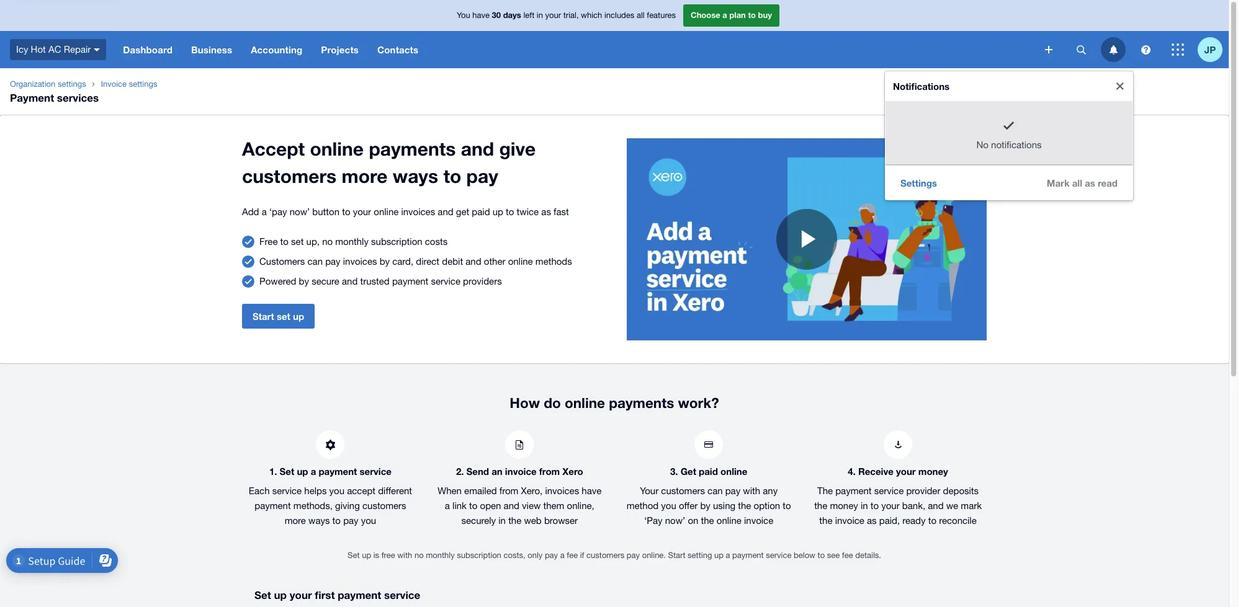 Task type: locate. For each thing, give the bounding box(es) containing it.
ac
[[48, 44, 61, 54]]

customers inside your customers can pay with any method you offer by using the option to 'pay now' on the online invoice
[[661, 486, 705, 497]]

no right free
[[415, 551, 424, 561]]

from
[[539, 466, 560, 477], [500, 486, 519, 497]]

to right 'ready'
[[929, 516, 937, 527]]

in inside the payment service provider deposits the money in to your bank, and we mark the invoice as paid, ready to reconcile
[[861, 501, 868, 512]]

group containing notifications
[[885, 71, 1134, 200]]

3. get paid online
[[671, 466, 748, 477]]

invoices down free to set up, no monthly subscription costs
[[343, 256, 377, 267]]

by inside your customers can pay with any method you offer by using the option to 'pay now' on the online invoice
[[701, 501, 711, 512]]

1 horizontal spatial invoice
[[744, 516, 774, 527]]

by
[[380, 256, 390, 267], [299, 276, 309, 287], [701, 501, 711, 512]]

service left below in the right of the page
[[766, 551, 792, 561]]

1 vertical spatial set
[[348, 551, 360, 561]]

monthly right free
[[426, 551, 455, 561]]

which
[[581, 11, 602, 20]]

payment down each
[[255, 501, 291, 512]]

subscription
[[371, 237, 423, 247], [457, 551, 502, 561]]

to down the "receive"
[[871, 501, 879, 512]]

have left 30
[[473, 11, 490, 20]]

0 horizontal spatial more
[[285, 516, 306, 527]]

as left fast
[[542, 207, 551, 217]]

online
[[310, 138, 364, 160], [374, 207, 399, 217], [508, 256, 533, 267], [565, 395, 605, 412], [721, 466, 748, 477], [717, 516, 742, 527]]

1 horizontal spatial more
[[342, 165, 388, 188]]

projects
[[321, 44, 359, 55]]

ways
[[393, 165, 438, 188], [309, 516, 330, 527]]

setting
[[688, 551, 712, 561]]

customers down accept
[[242, 165, 337, 188]]

from left xero on the left bottom of page
[[539, 466, 560, 477]]

1 horizontal spatial with
[[743, 486, 761, 497]]

1 horizontal spatial set
[[280, 466, 294, 477]]

navigation containing dashboard
[[114, 31, 1037, 68]]

is
[[374, 551, 379, 561]]

1 vertical spatial now'
[[665, 516, 686, 527]]

the
[[818, 486, 833, 497]]

settings inside invoice settings link
[[129, 79, 157, 89]]

0 vertical spatial subscription
[[371, 237, 423, 247]]

and
[[461, 138, 494, 160], [438, 207, 454, 217], [466, 256, 482, 267], [342, 276, 358, 287], [504, 501, 520, 512], [928, 501, 944, 512]]

1 horizontal spatial fee
[[842, 551, 854, 561]]

service down free
[[384, 589, 421, 602]]

invoice down option
[[744, 516, 774, 527]]

2 vertical spatial invoices
[[545, 486, 579, 497]]

0 horizontal spatial have
[[473, 11, 490, 20]]

0 horizontal spatial paid
[[472, 207, 490, 217]]

invoice up xero,
[[505, 466, 537, 477]]

an
[[492, 466, 503, 477]]

plan
[[730, 10, 746, 20]]

0 vertical spatial payments
[[369, 138, 456, 160]]

0 horizontal spatial set
[[277, 311, 291, 322]]

0 vertical spatial paid
[[472, 207, 490, 217]]

0 vertical spatial monthly
[[335, 237, 369, 247]]

0 vertical spatial invoices
[[401, 207, 435, 217]]

business button
[[182, 31, 242, 68]]

add a 'pay now' button to your online invoices and get paid up to twice as fast
[[242, 207, 569, 217]]

customers right if
[[587, 551, 625, 561]]

1 vertical spatial have
[[582, 486, 602, 497]]

1 vertical spatial no
[[415, 551, 424, 561]]

0 vertical spatial money
[[919, 466, 949, 477]]

open
[[480, 501, 501, 512]]

them
[[544, 501, 565, 512]]

in down the "receive"
[[861, 501, 868, 512]]

and inside the payment service provider deposits the money in to your bank, and we mark the invoice as paid, ready to reconcile
[[928, 501, 944, 512]]

0 horizontal spatial start
[[253, 311, 274, 322]]

money inside the payment service provider deposits the money in to your bank, and we mark the invoice as paid, ready to reconcile
[[830, 501, 859, 512]]

2 horizontal spatial set
[[348, 551, 360, 561]]

2 vertical spatial as
[[867, 516, 877, 527]]

to down giving
[[333, 516, 341, 527]]

and left view
[[504, 501, 520, 512]]

up inside start set up button
[[293, 311, 304, 322]]

1 vertical spatial with
[[398, 551, 412, 561]]

to left twice
[[506, 207, 514, 217]]

pay up using
[[726, 486, 741, 497]]

now' left on
[[665, 516, 686, 527]]

1 vertical spatial all
[[1073, 177, 1083, 188]]

all right mark
[[1073, 177, 1083, 188]]

1 horizontal spatial subscription
[[457, 551, 502, 561]]

now' right 'pay
[[290, 207, 310, 217]]

0 horizontal spatial can
[[308, 256, 323, 267]]

start inside button
[[253, 311, 274, 322]]

0 horizontal spatial by
[[299, 276, 309, 287]]

invoices up costs
[[401, 207, 435, 217]]

subscription down 'securely'
[[457, 551, 502, 561]]

more up add a 'pay now' button to your online invoices and get paid up to twice as fast
[[342, 165, 388, 188]]

and left we
[[928, 501, 944, 512]]

2 vertical spatial in
[[499, 516, 506, 527]]

have up online,
[[582, 486, 602, 497]]

only
[[528, 551, 543, 561]]

and inside 'accept online payments and give customers more ways to pay'
[[461, 138, 494, 160]]

with right free
[[398, 551, 412, 561]]

2 vertical spatial set
[[255, 589, 271, 602]]

1 vertical spatial in
[[861, 501, 868, 512]]

1 horizontal spatial money
[[919, 466, 949, 477]]

banner
[[0, 0, 1229, 200]]

to inside your customers can pay with any method you offer by using the option to 'pay now' on the online invoice
[[783, 501, 791, 512]]

start
[[253, 311, 274, 322], [668, 551, 686, 561]]

you down "accept"
[[361, 516, 376, 527]]

to inside each service helps you accept different payment methods, giving customers more ways to pay you
[[333, 516, 341, 527]]

have
[[473, 11, 490, 20], [582, 486, 602, 497]]

services
[[57, 91, 99, 104]]

0 horizontal spatial now'
[[290, 207, 310, 217]]

0 horizontal spatial settings
[[58, 79, 86, 89]]

with inside your customers can pay with any method you offer by using the option to 'pay now' on the online invoice
[[743, 486, 761, 497]]

accept online payments and give customers more ways to pay
[[242, 138, 536, 188]]

give
[[499, 138, 536, 160]]

reconcile
[[940, 516, 977, 527]]

and left give
[[461, 138, 494, 160]]

start right online.
[[668, 551, 686, 561]]

invoice up see
[[836, 516, 865, 527]]

up up helps
[[297, 466, 308, 477]]

0 horizontal spatial monthly
[[335, 237, 369, 247]]

now'
[[290, 207, 310, 217], [665, 516, 686, 527]]

service down 1.
[[272, 486, 302, 497]]

on
[[688, 516, 699, 527]]

to up get
[[444, 165, 462, 188]]

0 horizontal spatial money
[[830, 501, 859, 512]]

1 vertical spatial payments
[[609, 395, 674, 412]]

from down the '2. send an invoice from xero'
[[500, 486, 519, 497]]

your
[[640, 486, 659, 497]]

1 vertical spatial ways
[[309, 516, 330, 527]]

paid
[[472, 207, 490, 217], [699, 466, 718, 477]]

your
[[546, 11, 561, 20], [353, 207, 371, 217], [897, 466, 916, 477], [882, 501, 900, 512], [290, 589, 312, 602]]

0 vertical spatial more
[[342, 165, 388, 188]]

0 vertical spatial have
[[473, 11, 490, 20]]

0 horizontal spatial fee
[[567, 551, 578, 561]]

to
[[748, 10, 756, 20], [444, 165, 462, 188], [342, 207, 351, 217], [506, 207, 514, 217], [280, 237, 289, 247], [469, 501, 478, 512], [783, 501, 791, 512], [871, 501, 879, 512], [333, 516, 341, 527], [929, 516, 937, 527], [818, 551, 825, 561]]

invoice
[[505, 466, 537, 477], [744, 516, 774, 527], [836, 516, 865, 527]]

pay up secure on the top
[[325, 256, 341, 267]]

1 vertical spatial from
[[500, 486, 519, 497]]

pay right only
[[545, 551, 558, 561]]

2 horizontal spatial in
[[861, 501, 868, 512]]

0 horizontal spatial ways
[[309, 516, 330, 527]]

how do online payments work?
[[510, 395, 719, 412]]

a inside banner
[[723, 10, 728, 20]]

money down the
[[830, 501, 859, 512]]

payment up helps
[[319, 466, 357, 477]]

to right the link
[[469, 501, 478, 512]]

provider
[[907, 486, 941, 497]]

navigation
[[114, 31, 1037, 68]]

4. receive your money
[[848, 466, 949, 477]]

1 horizontal spatial by
[[380, 256, 390, 267]]

payment inside each service helps you accept different payment methods, giving customers more ways to pay you
[[255, 501, 291, 512]]

2 horizontal spatial by
[[701, 501, 711, 512]]

ready
[[903, 516, 926, 527]]

a inside the when emailed from xero, invoices have a link to open and view them online, securely in the web browser
[[445, 501, 450, 512]]

more down methods,
[[285, 516, 306, 527]]

1 vertical spatial you
[[661, 501, 677, 512]]

invoices up them
[[545, 486, 579, 497]]

1 horizontal spatial no
[[415, 551, 424, 561]]

1 vertical spatial set
[[277, 311, 291, 322]]

do
[[544, 395, 561, 412]]

customers inside each service helps you accept different payment methods, giving customers more ways to pay you
[[363, 501, 406, 512]]

2 horizontal spatial you
[[661, 501, 677, 512]]

0 vertical spatial ways
[[393, 165, 438, 188]]

0 horizontal spatial invoices
[[343, 256, 377, 267]]

set left is
[[348, 551, 360, 561]]

your left "trial,"
[[546, 11, 561, 20]]

jp button
[[1198, 31, 1229, 68]]

fee right see
[[842, 551, 854, 561]]

1 vertical spatial more
[[285, 516, 306, 527]]

receive
[[859, 466, 894, 477]]

group
[[885, 71, 1134, 200]]

by right offer
[[701, 501, 711, 512]]

0 horizontal spatial no
[[322, 237, 333, 247]]

with left any
[[743, 486, 761, 497]]

settings inside organization settings link
[[58, 79, 86, 89]]

pay down giving
[[343, 516, 359, 527]]

have inside you have 30 days left in your trial, which includes all features
[[473, 11, 490, 20]]

to right button
[[342, 207, 351, 217]]

accept
[[242, 138, 305, 160]]

you left offer
[[661, 501, 677, 512]]

a right setting at the bottom of the page
[[726, 551, 731, 561]]

direct
[[416, 256, 440, 267]]

1 vertical spatial start
[[668, 551, 686, 561]]

0 horizontal spatial in
[[499, 516, 506, 527]]

set left first
[[255, 589, 271, 602]]

can down up,
[[308, 256, 323, 267]]

2 horizontal spatial as
[[1085, 177, 1096, 188]]

work?
[[678, 395, 719, 412]]

settings up services
[[58, 79, 86, 89]]

all inside you have 30 days left in your trial, which includes all features
[[637, 11, 645, 20]]

all left features
[[637, 11, 645, 20]]

1 horizontal spatial now'
[[665, 516, 686, 527]]

a
[[723, 10, 728, 20], [262, 207, 267, 217], [311, 466, 316, 477], [445, 501, 450, 512], [561, 551, 565, 561], [726, 551, 731, 561]]

0 vertical spatial start
[[253, 311, 274, 322]]

1 settings from the left
[[58, 79, 86, 89]]

fee left if
[[567, 551, 578, 561]]

online inside your customers can pay with any method you offer by using the option to 'pay now' on the online invoice
[[717, 516, 742, 527]]

1 horizontal spatial have
[[582, 486, 602, 497]]

your up paid,
[[882, 501, 900, 512]]

more
[[342, 165, 388, 188], [285, 516, 306, 527]]

you up giving
[[329, 486, 345, 497]]

in inside you have 30 days left in your trial, which includes all features
[[537, 11, 543, 20]]

costs
[[425, 237, 448, 247]]

payment
[[392, 276, 429, 287], [319, 466, 357, 477], [836, 486, 872, 497], [255, 501, 291, 512], [733, 551, 764, 561], [338, 589, 381, 602]]

your inside you have 30 days left in your trial, which includes all features
[[546, 11, 561, 20]]

a left plan
[[723, 10, 728, 20]]

ways up add a 'pay now' button to your online invoices and get paid up to twice as fast
[[393, 165, 438, 188]]

0 horizontal spatial set
[[255, 589, 271, 602]]

1 vertical spatial monthly
[[426, 551, 455, 561]]

1 horizontal spatial from
[[539, 466, 560, 477]]

0 horizontal spatial as
[[542, 207, 551, 217]]

we
[[947, 501, 959, 512]]

1 horizontal spatial paid
[[699, 466, 718, 477]]

0 vertical spatial all
[[637, 11, 645, 20]]

notifications
[[992, 140, 1042, 150]]

1. set up a payment service
[[269, 466, 392, 477]]

days
[[503, 10, 521, 20]]

pay inside each service helps you accept different payment methods, giving customers more ways to pay you
[[343, 516, 359, 527]]

pay inside 'accept online payments and give customers more ways to pay'
[[467, 165, 498, 188]]

accept
[[347, 486, 376, 497]]

1 vertical spatial money
[[830, 501, 859, 512]]

set
[[291, 237, 304, 247], [277, 311, 291, 322]]

1 horizontal spatial all
[[1073, 177, 1083, 188]]

in inside the when emailed from xero, invoices have a link to open and view them online, securely in the web browser
[[499, 516, 506, 527]]

service down 4. receive your money
[[875, 486, 904, 497]]

2 fee from the left
[[842, 551, 854, 561]]

2 settings from the left
[[129, 79, 157, 89]]

web
[[524, 516, 542, 527]]

invoice inside your customers can pay with any method you offer by using the option to 'pay now' on the online invoice
[[744, 516, 774, 527]]

set inside button
[[277, 311, 291, 322]]

your up free to set up, no monthly subscription costs
[[353, 207, 371, 217]]

payment down "4."
[[836, 486, 872, 497]]

svg image
[[1172, 43, 1185, 56], [1110, 45, 1118, 54], [1142, 45, 1151, 54], [1046, 46, 1053, 53], [94, 48, 100, 51]]

0 vertical spatial as
[[1085, 177, 1096, 188]]

1 horizontal spatial you
[[361, 516, 376, 527]]

svg image
[[1077, 45, 1086, 54]]

0 vertical spatial set
[[291, 237, 304, 247]]

as left read
[[1085, 177, 1096, 188]]

twice
[[517, 207, 539, 217]]

0 horizontal spatial payments
[[369, 138, 456, 160]]

each service helps you accept different payment methods, giving customers more ways to pay you
[[249, 486, 412, 527]]

2 vertical spatial by
[[701, 501, 711, 512]]

payments
[[369, 138, 456, 160], [609, 395, 674, 412]]

0 horizontal spatial with
[[398, 551, 412, 561]]

up down powered
[[293, 311, 304, 322]]

1 vertical spatial can
[[708, 486, 723, 497]]

with
[[743, 486, 761, 497], [398, 551, 412, 561]]

start down powered
[[253, 311, 274, 322]]

0 vertical spatial can
[[308, 256, 323, 267]]

as left paid,
[[867, 516, 877, 527]]

svg image inside the icy hot ac repair popup button
[[94, 48, 100, 51]]

up,
[[306, 237, 320, 247]]

money up provider
[[919, 466, 949, 477]]

set left up,
[[291, 237, 304, 247]]

1 horizontal spatial payments
[[609, 395, 674, 412]]

set for set up your first payment service
[[255, 589, 271, 602]]

invoices inside the when emailed from xero, invoices have a link to open and view them online, securely in the web browser
[[545, 486, 579, 497]]

0 horizontal spatial subscription
[[371, 237, 423, 247]]

0 vertical spatial you
[[329, 486, 345, 497]]

in down open
[[499, 516, 506, 527]]

customers up offer
[[661, 486, 705, 497]]

1 vertical spatial by
[[299, 276, 309, 287]]

free
[[260, 237, 278, 247]]

4.
[[848, 466, 856, 477]]

1 horizontal spatial monthly
[[426, 551, 455, 561]]

mark all as read
[[1047, 177, 1118, 188]]

to right option
[[783, 501, 791, 512]]

1 horizontal spatial as
[[867, 516, 877, 527]]

1 horizontal spatial in
[[537, 11, 543, 20]]

get
[[681, 466, 697, 477]]

by left secure on the top
[[299, 276, 309, 287]]

pay up get
[[467, 165, 498, 188]]

your inside the payment service provider deposits the money in to your bank, and we mark the invoice as paid, ready to reconcile
[[882, 501, 900, 512]]

free to set up, no monthly subscription costs
[[260, 237, 448, 247]]

the inside the when emailed from xero, invoices have a link to open and view them online, securely in the web browser
[[509, 516, 522, 527]]

0 vertical spatial in
[[537, 11, 543, 20]]

choose
[[691, 10, 721, 20]]

set right 1.
[[280, 466, 294, 477]]

can up using
[[708, 486, 723, 497]]

2 horizontal spatial invoices
[[545, 486, 579, 497]]

payment down customers can pay invoices by card, direct debit and other online methods
[[392, 276, 429, 287]]

to left buy
[[748, 10, 756, 20]]

0 horizontal spatial all
[[637, 11, 645, 20]]

1 horizontal spatial start
[[668, 551, 686, 561]]

monthly right up,
[[335, 237, 369, 247]]

ways down methods,
[[309, 516, 330, 527]]

0 vertical spatial with
[[743, 486, 761, 497]]

you
[[329, 486, 345, 497], [661, 501, 677, 512], [361, 516, 376, 527]]

mark all as read button
[[1037, 170, 1128, 195]]

how
[[510, 395, 540, 412]]

to inside the when emailed from xero, invoices have a link to open and view them online, securely in the web browser
[[469, 501, 478, 512]]

debit
[[442, 256, 463, 267]]



Task type: describe. For each thing, give the bounding box(es) containing it.
any
[[763, 486, 778, 497]]

deposits
[[944, 486, 979, 497]]

organization settings
[[10, 79, 86, 89]]

payment
[[10, 91, 54, 104]]

card,
[[393, 256, 414, 267]]

'pay
[[269, 207, 287, 217]]

and right secure on the top
[[342, 276, 358, 287]]

can inside your customers can pay with any method you offer by using the option to 'pay now' on the online invoice
[[708, 486, 723, 497]]

buy
[[758, 10, 772, 20]]

to left see
[[818, 551, 825, 561]]

secure
[[312, 276, 340, 287]]

0 horizontal spatial invoice
[[505, 466, 537, 477]]

mark
[[1047, 177, 1070, 188]]

icy hot ac repair
[[16, 44, 91, 54]]

0 vertical spatial no
[[322, 237, 333, 247]]

you
[[457, 11, 470, 20]]

up left is
[[362, 551, 371, 561]]

invoice inside the payment service provider deposits the money in to your bank, and we mark the invoice as paid, ready to reconcile
[[836, 516, 865, 527]]

below
[[794, 551, 816, 561]]

more inside each service helps you accept different payment methods, giving customers more ways to pay you
[[285, 516, 306, 527]]

to inside banner
[[748, 10, 756, 20]]

invoice settings link
[[96, 78, 162, 91]]

settings for invoice settings
[[129, 79, 157, 89]]

with for pay
[[743, 486, 761, 497]]

notifications
[[893, 81, 950, 92]]

browser
[[544, 516, 578, 527]]

service up "accept"
[[360, 466, 392, 477]]

1 horizontal spatial set
[[291, 237, 304, 247]]

offer
[[679, 501, 698, 512]]

'pay
[[645, 516, 663, 527]]

you have 30 days left in your trial, which includes all features
[[457, 10, 676, 20]]

pay left online.
[[627, 551, 640, 561]]

30
[[492, 10, 501, 20]]

as inside the payment service provider deposits the money in to your bank, and we mark the invoice as paid, ready to reconcile
[[867, 516, 877, 527]]

contacts button
[[368, 31, 428, 68]]

video player region
[[627, 138, 987, 341]]

ways inside 'accept online payments and give customers more ways to pay'
[[393, 165, 438, 188]]

set for set up is free with no monthly subscription costs, only pay a fee if customers pay online. start setting up a payment service below to see fee details.
[[348, 551, 360, 561]]

customers inside 'accept online payments and give customers more ways to pay'
[[242, 165, 337, 188]]

all inside "button"
[[1073, 177, 1083, 188]]

your up provider
[[897, 466, 916, 477]]

settings button
[[891, 170, 947, 195]]

projects button
[[312, 31, 368, 68]]

1 vertical spatial paid
[[699, 466, 718, 477]]

banner containing jp
[[0, 0, 1229, 200]]

and inside the when emailed from xero, invoices have a link to open and view them online, securely in the web browser
[[504, 501, 520, 512]]

add
[[242, 207, 259, 217]]

pay inside your customers can pay with any method you offer by using the option to 'pay now' on the online invoice
[[726, 486, 741, 497]]

you inside your customers can pay with any method you offer by using the option to 'pay now' on the online invoice
[[661, 501, 677, 512]]

1 vertical spatial subscription
[[457, 551, 502, 561]]

bank,
[[903, 501, 926, 512]]

2. send an invoice from xero
[[456, 466, 583, 477]]

emailed
[[465, 486, 497, 497]]

to inside 'accept online payments and give customers more ways to pay'
[[444, 165, 462, 188]]

your left first
[[290, 589, 312, 602]]

view
[[522, 501, 541, 512]]

0 vertical spatial from
[[539, 466, 560, 477]]

1 vertical spatial as
[[542, 207, 551, 217]]

free
[[382, 551, 395, 561]]

includes
[[605, 11, 635, 20]]

up left twice
[[493, 207, 504, 217]]

powered by secure and trusted payment service providers
[[260, 276, 502, 287]]

no
[[977, 140, 989, 150]]

business
[[191, 44, 232, 55]]

with for free
[[398, 551, 412, 561]]

paid,
[[880, 516, 900, 527]]

now' inside your customers can pay with any method you offer by using the option to 'pay now' on the online invoice
[[665, 516, 686, 527]]

have inside the when emailed from xero, invoices have a link to open and view them online, securely in the web browser
[[582, 486, 602, 497]]

first
[[315, 589, 335, 602]]

repair
[[64, 44, 91, 54]]

trial,
[[564, 11, 579, 20]]

payment right setting at the bottom of the page
[[733, 551, 764, 561]]

when
[[438, 486, 462, 497]]

service inside the payment service provider deposits the money in to your bank, and we mark the invoice as paid, ready to reconcile
[[875, 486, 904, 497]]

start set up
[[253, 311, 304, 322]]

customers can pay invoices by card, direct debit and other online methods
[[260, 256, 572, 267]]

payment inside the payment service provider deposits the money in to your bank, and we mark the invoice as paid, ready to reconcile
[[836, 486, 872, 497]]

ways inside each service helps you accept different payment methods, giving customers more ways to pay you
[[309, 516, 330, 527]]

1 fee from the left
[[567, 551, 578, 561]]

up left first
[[274, 589, 287, 602]]

choose a plan to buy
[[691, 10, 772, 20]]

0 vertical spatial now'
[[290, 207, 310, 217]]

fast
[[554, 207, 569, 217]]

set up your first payment service
[[255, 589, 421, 602]]

service down the debit
[[431, 276, 461, 287]]

mark
[[961, 501, 982, 512]]

dashboard
[[123, 44, 173, 55]]

different
[[378, 486, 412, 497]]

xero,
[[521, 486, 543, 497]]

2 vertical spatial you
[[361, 516, 376, 527]]

group inside banner
[[885, 71, 1134, 200]]

0 vertical spatial set
[[280, 466, 294, 477]]

invoice
[[101, 79, 127, 89]]

3.
[[671, 466, 678, 477]]

and right the debit
[[466, 256, 482, 267]]

link
[[453, 501, 467, 512]]

online,
[[567, 501, 595, 512]]

the payment service provider deposits the money in to your bank, and we mark the invoice as paid, ready to reconcile
[[815, 486, 982, 527]]

giving
[[335, 501, 360, 512]]

using
[[713, 501, 736, 512]]

set up is free with no monthly subscription costs, only pay a fee if customers pay online. start setting up a payment service below to see fee details.
[[348, 551, 882, 561]]

securely
[[462, 516, 496, 527]]

powered
[[260, 276, 296, 287]]

start set up button
[[242, 304, 315, 329]]

other
[[484, 256, 506, 267]]

more inside 'accept online payments and give customers more ways to pay'
[[342, 165, 388, 188]]

method
[[627, 501, 659, 512]]

payment right first
[[338, 589, 381, 602]]

a up helps
[[311, 466, 316, 477]]

features
[[647, 11, 676, 20]]

get
[[456, 207, 470, 217]]

each
[[249, 486, 270, 497]]

1 horizontal spatial invoices
[[401, 207, 435, 217]]

from inside the when emailed from xero, invoices have a link to open and view them online, securely in the web browser
[[500, 486, 519, 497]]

icy
[[16, 44, 28, 54]]

dashboard link
[[114, 31, 182, 68]]

read
[[1098, 177, 1118, 188]]

invoice settings
[[101, 79, 157, 89]]

icy hot ac repair button
[[0, 31, 114, 68]]

a right add
[[262, 207, 267, 217]]

to right free
[[280, 237, 289, 247]]

costs,
[[504, 551, 526, 561]]

service inside each service helps you accept different payment methods, giving customers more ways to pay you
[[272, 486, 302, 497]]

when emailed from xero, invoices have a link to open and view them online, securely in the web browser
[[438, 486, 602, 527]]

online.
[[642, 551, 666, 561]]

as inside "button"
[[1085, 177, 1096, 188]]

2.
[[456, 466, 464, 477]]

contacts
[[378, 44, 419, 55]]

no notifications
[[977, 140, 1042, 150]]

navigation inside banner
[[114, 31, 1037, 68]]

and left get
[[438, 207, 454, 217]]

methods
[[536, 256, 572, 267]]

xero
[[563, 466, 583, 477]]

payments inside 'accept online payments and give customers more ways to pay'
[[369, 138, 456, 160]]

customers
[[260, 256, 305, 267]]

settings for organization settings
[[58, 79, 86, 89]]

1 vertical spatial invoices
[[343, 256, 377, 267]]

online inside 'accept online payments and give customers more ways to pay'
[[310, 138, 364, 160]]

a left if
[[561, 551, 565, 561]]

see
[[828, 551, 840, 561]]

up right setting at the bottom of the page
[[715, 551, 724, 561]]

option
[[754, 501, 781, 512]]

1.
[[269, 466, 277, 477]]

0 horizontal spatial you
[[329, 486, 345, 497]]

methods,
[[294, 501, 333, 512]]

hot
[[31, 44, 46, 54]]



Task type: vqa. For each thing, say whether or not it's contained in the screenshot.
customers inside the Your customers can pay with any method you offer by using the option to 'Pay now' on the online invoice
yes



